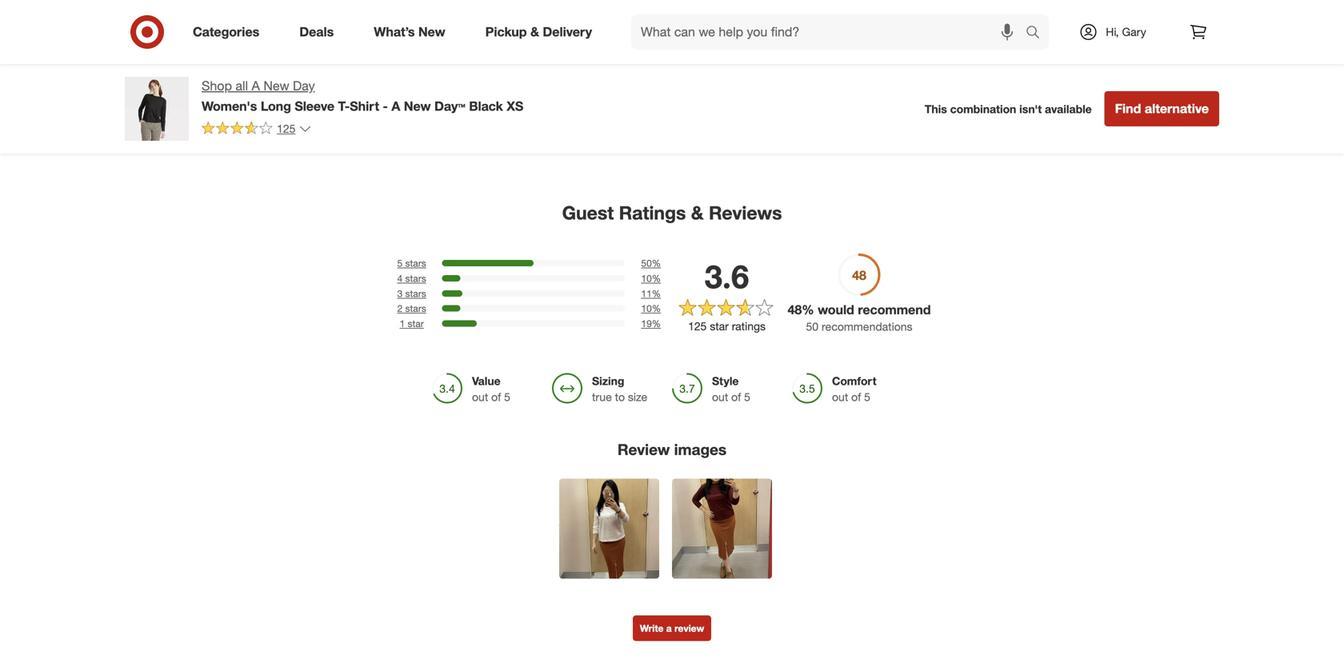 Task type: describe. For each thing, give the bounding box(es) containing it.
find alternative button
[[1105, 91, 1220, 126]]

$16.49 fruit of the loom women's 3pk comfort supreme ribbed boxer briefs - navy blue/gray/magenta 8
[[788, 22, 906, 106]]

a
[[667, 623, 672, 635]]

sizing true to size
[[592, 374, 648, 404]]

fruit of the loom men's 2 pack  big  thermal underwear waffle henley top - black small
[[951, 36, 1078, 92]]

of for value out of 5
[[492, 390, 501, 404]]

thermal
[[999, 50, 1039, 64]]

- inside fruit of the loom men's 2 pack  big  thermal underwear waffle henley top - black small
[[972, 78, 977, 92]]

comfort
[[833, 374, 877, 388]]

3pk
[[837, 50, 856, 64]]

% for 1 star
[[652, 318, 661, 330]]

delivery
[[543, 24, 592, 40]]

what's
[[374, 24, 415, 40]]

- inside $27.99 women's slub knit long sleeve henley tee - cupshe-m-green sponsored
[[393, 50, 397, 64]]

fruit for $16.49 fruit of the loom women's 3pk comfort supreme ribbed boxer briefs - navy blue/gray/magenta 8
[[788, 36, 810, 50]]

19
[[642, 318, 652, 330]]

5 stars
[[397, 257, 426, 269]]

comfort out of 5
[[833, 374, 877, 404]]

value out of 5
[[472, 374, 511, 404]]

- inside $29.99 women's cutout lace sleeve tee - cupshe-m- brown
[[682, 50, 686, 64]]

6pk
[[1164, 50, 1182, 64]]

sponsored inside $27.99 women's slub knit long sleeve henley tee - cupshe-m-green sponsored
[[298, 78, 345, 90]]

pickup
[[486, 24, 527, 40]]

brown
[[624, 64, 657, 78]]

fruit for $16.49 fruit of the loom women's 6pk comfort supreme briefs - colors may vary 7
[[1114, 36, 1137, 50]]

$25.00 reg $50.00 sale
[[134, 22, 201, 48]]

true
[[592, 390, 612, 404]]

of for $16.49 fruit of the loom women's 3pk comfort supreme ribbed boxer briefs - navy blue/gray/magenta 8
[[813, 36, 823, 50]]

stars for 5 stars
[[405, 257, 426, 269]]

19 %
[[642, 318, 661, 330]]

125 star ratings
[[688, 319, 766, 333]]

comfort for boxer
[[859, 50, 901, 64]]

sleeve inside $29.99 women's cutout lace sleeve tee - cupshe-m- brown
[[624, 50, 658, 64]]

black for xs
[[469, 98, 503, 114]]

2 vertical spatial new
[[404, 98, 431, 114]]

available
[[1045, 102, 1092, 116]]

long inside $27.99 women's slub knit long sleeve henley tee - cupshe-m-green sponsored
[[396, 36, 421, 50]]

the for -
[[826, 36, 842, 50]]

value
[[472, 374, 501, 388]]

0 horizontal spatial sponsored
[[134, 76, 182, 88]]

knit
[[373, 36, 393, 50]]

pickup & delivery link
[[472, 14, 612, 50]]

$16.49 for $16.49 fruit of the loom women's 3pk comfort supreme ribbed boxer briefs - navy blue/gray/magenta 8
[[788, 22, 821, 36]]

% for 2 stars
[[652, 303, 661, 315]]

write
[[640, 623, 664, 635]]

3 stars
[[397, 288, 426, 300]]

sizing
[[592, 374, 625, 388]]

hi, gary
[[1107, 25, 1147, 39]]

5 for style out of 5
[[745, 390, 751, 404]]

$16.49 fruit of the loom women's 6pk comfort supreme briefs - colors may vary 7
[[1114, 22, 1236, 92]]

guest ratings & reviews
[[562, 202, 782, 224]]

pickup & delivery
[[486, 24, 592, 40]]

125 link
[[202, 121, 312, 139]]

of inside fruit of the loom men's 2 pack  big  thermal underwear waffle henley top - black small
[[976, 36, 986, 50]]

review
[[618, 441, 670, 459]]

guest review image 2 of 2, zoom in image
[[672, 479, 772, 579]]

slub
[[347, 36, 370, 50]]

$29.99 women's cutout lace sleeve tee - cupshe-m- brown
[[624, 22, 746, 78]]

guest
[[562, 202, 614, 224]]

images
[[674, 441, 727, 459]]

stars for 4 stars
[[405, 273, 426, 285]]

big
[[979, 50, 995, 64]]

this
[[925, 102, 948, 116]]

waffle
[[1010, 64, 1040, 78]]

underwear
[[951, 64, 1006, 78]]

fruit of the loom men's 2 pack  big  thermal underwear waffle henley top - black small link
[[951, 0, 1082, 92]]

of for $16.49 fruit of the loom women's 6pk comfort supreme briefs - colors may vary 7
[[1140, 36, 1149, 50]]

pack
[[951, 50, 976, 64]]

out for style out of 5
[[712, 390, 729, 404]]

find
[[1116, 101, 1142, 116]]

125 for 125
[[277, 122, 296, 136]]

day™
[[435, 98, 466, 114]]

$27.99 women's slub knit long sleeve henley tee - cupshe-m-green sponsored
[[298, 22, 421, 90]]

tee inside $29.99 women's cutout lace sleeve tee - cupshe-m- brown
[[661, 50, 678, 64]]

what's new link
[[360, 14, 466, 50]]

categories
[[193, 24, 260, 40]]

star for 1
[[408, 318, 424, 330]]

7
[[1163, 78, 1170, 92]]

supreme for may
[[1114, 64, 1160, 78]]

8
[[889, 92, 895, 106]]

$16.49 for $16.49 fruit of the loom women's 6pk comfort supreme briefs - colors may vary 7
[[1114, 22, 1148, 36]]

ribbed
[[837, 64, 873, 78]]

men's
[[1036, 36, 1067, 50]]

blue/gray/magenta
[[788, 92, 885, 106]]

0 horizontal spatial 2
[[397, 303, 403, 315]]

to
[[615, 390, 625, 404]]

- inside shop all a new day women's long sleeve t-shirt - a new day™ black xs
[[383, 98, 388, 114]]

write a review
[[640, 623, 705, 635]]

what's new
[[374, 24, 446, 40]]

48
[[788, 302, 802, 318]]

ratings
[[732, 319, 766, 333]]

search button
[[1019, 14, 1058, 53]]

top
[[951, 78, 969, 92]]

xs
[[507, 98, 524, 114]]

2 inside fruit of the loom men's 2 pack  big  thermal underwear waffle henley top - black small
[[1070, 36, 1076, 50]]

10 % for 4 stars
[[642, 273, 661, 285]]

long inside shop all a new day women's long sleeve t-shirt - a new day™ black xs
[[261, 98, 291, 114]]

1 star
[[400, 318, 424, 330]]

reviews
[[709, 202, 782, 224]]

cutout
[[674, 36, 708, 50]]

10 for 4 stars
[[642, 273, 652, 285]]

50 %
[[642, 257, 661, 269]]

of for comfort out of 5
[[852, 390, 862, 404]]

out for value out of 5
[[472, 390, 488, 404]]

may
[[1114, 78, 1136, 92]]

$25.00 $50.00 sale
[[461, 22, 528, 48]]

10 for 2 stars
[[642, 303, 652, 315]]

combination
[[951, 102, 1017, 116]]

m- inside $27.99 women's slub knit long sleeve henley tee - cupshe-m-green sponsored
[[341, 64, 355, 78]]

5 for value out of 5
[[504, 390, 511, 404]]

of for style out of 5
[[732, 390, 741, 404]]

$29.99
[[624, 22, 658, 36]]

star for 125
[[710, 319, 729, 333]]

3.6
[[705, 257, 749, 296]]

$50.00 inside $25.00 reg $50.00 sale
[[151, 36, 180, 48]]

$25.00 for $25.00 $50.00 sale
[[461, 22, 495, 36]]



Task type: locate. For each thing, give the bounding box(es) containing it.
women's inside $29.99 women's cutout lace sleeve tee - cupshe-m- brown
[[624, 36, 671, 50]]

3 fruit from the left
[[1114, 36, 1137, 50]]

reg
[[134, 36, 148, 48]]

the inside fruit of the loom men's 2 pack  big  thermal underwear waffle henley top - black small
[[989, 36, 1005, 50]]

& inside pickup & delivery link
[[531, 24, 539, 40]]

t-
[[338, 98, 350, 114]]

- right top
[[972, 78, 977, 92]]

henley inside $27.99 women's slub knit long sleeve henley tee - cupshe-m-green sponsored
[[334, 50, 369, 64]]

1 horizontal spatial out
[[712, 390, 729, 404]]

0 horizontal spatial m-
[[341, 64, 355, 78]]

of down comfort
[[852, 390, 862, 404]]

loom up ribbed
[[845, 36, 874, 50]]

1 horizontal spatial 125
[[688, 319, 707, 333]]

of inside comfort out of 5
[[852, 390, 862, 404]]

0 horizontal spatial cupshe-
[[298, 64, 341, 78]]

125 down the day
[[277, 122, 296, 136]]

0 vertical spatial 10
[[642, 273, 652, 285]]

2 supreme from the left
[[1114, 64, 1160, 78]]

comfort inside '$16.49 fruit of the loom women's 3pk comfort supreme ribbed boxer briefs - navy blue/gray/magenta 8'
[[859, 50, 901, 64]]

of left 3pk
[[813, 36, 823, 50]]

review images
[[618, 441, 727, 459]]

2 fruit from the left
[[951, 36, 973, 50]]

loom for 3pk
[[845, 36, 874, 50]]

tee
[[372, 50, 390, 64], [661, 50, 678, 64]]

% for 5 stars
[[652, 257, 661, 269]]

11 %
[[642, 288, 661, 300]]

deals
[[300, 24, 334, 40]]

shop all a new day women's long sleeve t-shirt - a new day™ black xs
[[202, 78, 524, 114]]

1 horizontal spatial fruit
[[951, 36, 973, 50]]

$27.99
[[298, 22, 331, 36]]

2 out from the left
[[712, 390, 729, 404]]

1 horizontal spatial 2
[[1070, 36, 1076, 50]]

1 vertical spatial 10 %
[[642, 303, 661, 315]]

0 horizontal spatial comfort
[[859, 50, 901, 64]]

women's inside '$16.49 fruit of the loom women's 3pk comfort supreme ribbed boxer briefs - navy blue/gray/magenta 8'
[[788, 50, 834, 64]]

briefs inside '$16.49 fruit of the loom women's 3pk comfort supreme ribbed boxer briefs - navy blue/gray/magenta 8'
[[788, 78, 817, 92]]

$16.49 inside '$16.49 fruit of the loom women's 3pk comfort supreme ribbed boxer briefs - navy blue/gray/magenta 8'
[[788, 22, 821, 36]]

2
[[1070, 36, 1076, 50], [397, 303, 403, 315]]

cupshe- right brown
[[689, 50, 732, 64]]

the right the gary
[[1153, 36, 1168, 50]]

2 comfort from the left
[[1186, 50, 1227, 64]]

5 inside value out of 5
[[504, 390, 511, 404]]

2 10 from the top
[[642, 303, 652, 315]]

green
[[355, 64, 386, 78]]

small
[[1011, 78, 1038, 92]]

10 % up "19 %"
[[642, 303, 661, 315]]

the inside $16.49 fruit of the loom women's 6pk comfort supreme briefs - colors may vary 7
[[1153, 36, 1168, 50]]

fruit left big
[[951, 36, 973, 50]]

1 horizontal spatial long
[[396, 36, 421, 50]]

out inside comfort out of 5
[[833, 390, 849, 404]]

of inside value out of 5
[[492, 390, 501, 404]]

women's down "all"
[[202, 98, 257, 114]]

50 down would
[[806, 320, 819, 334]]

review
[[675, 623, 705, 635]]

- inside '$16.49 fruit of the loom women's 3pk comfort supreme ribbed boxer briefs - navy blue/gray/magenta 8'
[[820, 78, 824, 92]]

of right pack
[[976, 36, 986, 50]]

day
[[293, 78, 315, 94]]

5 inside comfort out of 5
[[865, 390, 871, 404]]

out inside value out of 5
[[472, 390, 488, 404]]

guest review image 1 of 2, zoom in image
[[560, 479, 660, 579]]

henley down 'men's'
[[1044, 64, 1078, 78]]

find alternative
[[1116, 101, 1210, 116]]

image of women's long sleeve t-shirt - a new day™ black xs image
[[125, 77, 189, 141]]

1 sale from the left
[[183, 36, 201, 48]]

long right knit at the left top
[[396, 36, 421, 50]]

1 $50.00 from the left
[[151, 36, 180, 48]]

new left the day
[[264, 78, 289, 94]]

tee right the slub
[[372, 50, 390, 64]]

0 horizontal spatial black
[[469, 98, 503, 114]]

loom
[[1008, 36, 1033, 50]]

sale left "delivery"
[[509, 36, 528, 48]]

0 horizontal spatial $25.00
[[134, 22, 168, 36]]

0 vertical spatial black
[[980, 78, 1008, 92]]

long up 125 link
[[261, 98, 291, 114]]

supreme inside $16.49 fruit of the loom women's 6pk comfort supreme briefs - colors may vary 7
[[1114, 64, 1160, 78]]

stars down 5 stars
[[405, 273, 426, 285]]

out for comfort out of 5
[[833, 390, 849, 404]]

- inside $16.49 fruit of the loom women's 6pk comfort supreme briefs - colors may vary 7
[[1195, 64, 1200, 78]]

125 right "19 %"
[[688, 319, 707, 333]]

new right what's
[[419, 24, 446, 40]]

1 comfort from the left
[[859, 50, 901, 64]]

comfort for -
[[1186, 50, 1227, 64]]

women's left the slub
[[298, 36, 344, 50]]

boxer
[[876, 64, 906, 78]]

loom
[[845, 36, 874, 50], [1172, 36, 1200, 50]]

2 stars from the top
[[405, 273, 426, 285]]

black up combination
[[980, 78, 1008, 92]]

black inside fruit of the loom men's 2 pack  big  thermal underwear waffle henley top - black small
[[980, 78, 1008, 92]]

tee right brown
[[661, 50, 678, 64]]

of inside style out of 5
[[732, 390, 741, 404]]

out inside style out of 5
[[712, 390, 729, 404]]

2 loom from the left
[[1172, 36, 1200, 50]]

stars for 3 stars
[[405, 288, 426, 300]]

10 down the '11'
[[642, 303, 652, 315]]

women's for $16.49 fruit of the loom women's 6pk comfort supreme briefs - colors may vary 7
[[1114, 50, 1161, 64]]

m- up shop all a new day women's long sleeve t-shirt - a new day™ black xs
[[341, 64, 355, 78]]

stars up 4 stars
[[405, 257, 426, 269]]

sale inside $25.00 reg $50.00 sale
[[183, 36, 201, 48]]

supreme inside '$16.49 fruit of the loom women's 3pk comfort supreme ribbed boxer briefs - navy blue/gray/magenta 8'
[[788, 64, 833, 78]]

1 $25.00 from the left
[[134, 22, 168, 36]]

black inside shop all a new day women's long sleeve t-shirt - a new day™ black xs
[[469, 98, 503, 114]]

0 horizontal spatial star
[[408, 318, 424, 330]]

stars
[[405, 257, 426, 269], [405, 273, 426, 285], [405, 288, 426, 300], [405, 303, 426, 315]]

the for may
[[1153, 36, 1168, 50]]

sleeve inside $27.99 women's slub knit long sleeve henley tee - cupshe-m-green sponsored
[[298, 50, 331, 64]]

0 vertical spatial 50
[[642, 257, 652, 269]]

0 horizontal spatial 125
[[277, 122, 296, 136]]

2 horizontal spatial the
[[1153, 36, 1168, 50]]

tee inside $27.99 women's slub knit long sleeve henley tee - cupshe-m-green sponsored
[[372, 50, 390, 64]]

1 vertical spatial long
[[261, 98, 291, 114]]

$16.49 inside $16.49 fruit of the loom women's 6pk comfort supreme briefs - colors may vary 7
[[1114, 22, 1148, 36]]

new left day™
[[404, 98, 431, 114]]

cupshe- inside $27.99 women's slub knit long sleeve henley tee - cupshe-m-green sponsored
[[298, 64, 341, 78]]

women's down the gary
[[1114, 50, 1161, 64]]

$25.00 inside $25.00 $50.00 sale
[[461, 22, 495, 36]]

% for 3 stars
[[652, 288, 661, 300]]

1 10 from the top
[[642, 273, 652, 285]]

categories link
[[179, 14, 280, 50]]

1 horizontal spatial $50.00
[[478, 36, 507, 48]]

11
[[642, 288, 652, 300]]

star left ratings
[[710, 319, 729, 333]]

loom inside '$16.49 fruit of the loom women's 3pk comfort supreme ribbed boxer briefs - navy blue/gray/magenta 8'
[[845, 36, 874, 50]]

4 stars from the top
[[405, 303, 426, 315]]

1 horizontal spatial the
[[989, 36, 1005, 50]]

1 horizontal spatial cupshe-
[[689, 50, 732, 64]]

2 horizontal spatial out
[[833, 390, 849, 404]]

cupshe-
[[689, 50, 732, 64], [298, 64, 341, 78]]

ratings
[[619, 202, 686, 224]]

5 inside style out of 5
[[745, 390, 751, 404]]

1 loom from the left
[[845, 36, 874, 50]]

2 the from the left
[[989, 36, 1005, 50]]

hi,
[[1107, 25, 1120, 39]]

briefs right vary
[[1163, 64, 1192, 78]]

2 sale from the left
[[509, 36, 528, 48]]

sleeve
[[298, 50, 331, 64], [624, 50, 658, 64], [295, 98, 335, 114]]

- right knit at the left top
[[393, 50, 397, 64]]

women's down 'what can we help you find? suggestions appear below' "search field" on the top of page
[[788, 50, 834, 64]]

1 horizontal spatial supreme
[[1114, 64, 1160, 78]]

1 horizontal spatial a
[[392, 98, 401, 114]]

fruit inside $16.49 fruit of the loom women's 6pk comfort supreme briefs - colors may vary 7
[[1114, 36, 1137, 50]]

women's inside shop all a new day women's long sleeve t-shirt - a new day™ black xs
[[202, 98, 257, 114]]

alternative
[[1145, 101, 1210, 116]]

10 % for 2 stars
[[642, 303, 661, 315]]

2 stars
[[397, 303, 426, 315]]

recommend
[[858, 302, 931, 318]]

$25.00 for $25.00 reg $50.00 sale
[[134, 22, 168, 36]]

henley inside fruit of the loom men's 2 pack  big  thermal underwear waffle henley top - black small
[[1044, 64, 1078, 78]]

would
[[818, 302, 855, 318]]

1 horizontal spatial henley
[[1044, 64, 1078, 78]]

- left the lace
[[682, 50, 686, 64]]

cupshe- inside $29.99 women's cutout lace sleeve tee - cupshe-m- brown
[[689, 50, 732, 64]]

-
[[393, 50, 397, 64], [682, 50, 686, 64], [1195, 64, 1200, 78], [820, 78, 824, 92], [972, 78, 977, 92], [383, 98, 388, 114]]

women's up brown
[[624, 36, 671, 50]]

1 horizontal spatial briefs
[[1163, 64, 1192, 78]]

2 10 % from the top
[[642, 303, 661, 315]]

sponsored
[[134, 76, 182, 88], [298, 78, 345, 90]]

star
[[408, 318, 424, 330], [710, 319, 729, 333]]

0 horizontal spatial 50
[[642, 257, 652, 269]]

briefs left navy
[[788, 78, 817, 92]]

2 $50.00 from the left
[[478, 36, 507, 48]]

10 % down "50 %"
[[642, 273, 661, 285]]

1 horizontal spatial comfort
[[1186, 50, 1227, 64]]

1 fruit from the left
[[788, 36, 810, 50]]

10
[[642, 273, 652, 285], [642, 303, 652, 315]]

1 horizontal spatial $25.00
[[461, 22, 495, 36]]

50 up the '11'
[[642, 257, 652, 269]]

black left xs
[[469, 98, 503, 114]]

sale
[[183, 36, 201, 48], [509, 36, 528, 48]]

50 inside the 48 % would recommend 50 recommendations
[[806, 320, 819, 334]]

shop
[[202, 78, 232, 94]]

& right ratings in the top of the page
[[691, 202, 704, 224]]

0 horizontal spatial $50.00
[[151, 36, 180, 48]]

a right "all"
[[252, 78, 260, 94]]

1 vertical spatial new
[[264, 78, 289, 94]]

out down style
[[712, 390, 729, 404]]

1 stars from the top
[[405, 257, 426, 269]]

$25.00 inside $25.00 reg $50.00 sale
[[134, 22, 168, 36]]

2 $25.00 from the left
[[461, 22, 495, 36]]

sleeve down deals
[[298, 50, 331, 64]]

1 out from the left
[[472, 390, 488, 404]]

1 horizontal spatial &
[[691, 202, 704, 224]]

0 vertical spatial &
[[531, 24, 539, 40]]

of down value
[[492, 390, 501, 404]]

sale right the reg
[[183, 36, 201, 48]]

3
[[397, 288, 403, 300]]

0 horizontal spatial the
[[826, 36, 842, 50]]

new
[[419, 24, 446, 40], [264, 78, 289, 94], [404, 98, 431, 114]]

1 vertical spatial 50
[[806, 320, 819, 334]]

1 the from the left
[[826, 36, 842, 50]]

0 horizontal spatial out
[[472, 390, 488, 404]]

stars up 2 stars
[[405, 288, 426, 300]]

shirt
[[350, 98, 379, 114]]

m- inside $29.99 women's cutout lace sleeve tee - cupshe-m- brown
[[732, 50, 746, 64]]

vary
[[1139, 78, 1160, 92]]

1 vertical spatial &
[[691, 202, 704, 224]]

black
[[980, 78, 1008, 92], [469, 98, 503, 114]]

0 horizontal spatial a
[[252, 78, 260, 94]]

1 vertical spatial 10
[[642, 303, 652, 315]]

1 horizontal spatial sale
[[509, 36, 528, 48]]

sale inside $25.00 $50.00 sale
[[509, 36, 528, 48]]

1 vertical spatial a
[[392, 98, 401, 114]]

0 vertical spatial long
[[396, 36, 421, 50]]

write a review button
[[633, 616, 712, 641]]

isn't
[[1020, 102, 1042, 116]]

0 horizontal spatial &
[[531, 24, 539, 40]]

loom for 6pk
[[1172, 36, 1200, 50]]

supreme for -
[[788, 64, 833, 78]]

the inside '$16.49 fruit of the loom women's 3pk comfort supreme ribbed boxer briefs - navy blue/gray/magenta 8'
[[826, 36, 842, 50]]

out
[[472, 390, 488, 404], [712, 390, 729, 404], [833, 390, 849, 404]]

briefs
[[1163, 64, 1192, 78], [788, 78, 817, 92]]

fruit inside fruit of the loom men's 2 pack  big  thermal underwear waffle henley top - black small
[[951, 36, 973, 50]]

henley left knit at the left top
[[334, 50, 369, 64]]

women's for shop all a new day women's long sleeve t-shirt - a new day™ black xs
[[202, 98, 257, 114]]

loom inside $16.49 fruit of the loom women's 6pk comfort supreme briefs - colors may vary 7
[[1172, 36, 1200, 50]]

$50.00 inside $25.00 $50.00 sale
[[478, 36, 507, 48]]

star right 1
[[408, 318, 424, 330]]

& right pickup
[[531, 24, 539, 40]]

of down style
[[732, 390, 741, 404]]

1 10 % from the top
[[642, 273, 661, 285]]

of inside $16.49 fruit of the loom women's 6pk comfort supreme briefs - colors may vary 7
[[1140, 36, 1149, 50]]

women's for $16.49 fruit of the loom women's 3pk comfort supreme ribbed boxer briefs - navy blue/gray/magenta 8
[[788, 50, 834, 64]]

1 vertical spatial 2
[[397, 303, 403, 315]]

stars up 1 star
[[405, 303, 426, 315]]

1 horizontal spatial star
[[710, 319, 729, 333]]

1 horizontal spatial 50
[[806, 320, 819, 334]]

3 the from the left
[[1153, 36, 1168, 50]]

1
[[400, 318, 405, 330]]

1 supreme from the left
[[788, 64, 833, 78]]

of inside '$16.49 fruit of the loom women's 3pk comfort supreme ribbed boxer briefs - navy blue/gray/magenta 8'
[[813, 36, 823, 50]]

0 vertical spatial 10 %
[[642, 273, 661, 285]]

colors
[[1203, 64, 1236, 78]]

0 horizontal spatial loom
[[845, 36, 874, 50]]

2 down 3
[[397, 303, 403, 315]]

0 horizontal spatial sale
[[183, 36, 201, 48]]

0 vertical spatial a
[[252, 78, 260, 94]]

the up ribbed
[[826, 36, 842, 50]]

0 horizontal spatial long
[[261, 98, 291, 114]]

women's inside $27.99 women's slub knit long sleeve henley tee - cupshe-m-green sponsored
[[298, 36, 344, 50]]

% for 4 stars
[[652, 273, 661, 285]]

3 stars from the top
[[405, 288, 426, 300]]

1 horizontal spatial $16.49
[[1114, 22, 1148, 36]]

fruit up may
[[1114, 36, 1137, 50]]

0 horizontal spatial $16.49
[[788, 22, 821, 36]]

1 tee from the left
[[372, 50, 390, 64]]

% inside the 48 % would recommend 50 recommendations
[[802, 302, 815, 318]]

henley
[[334, 50, 369, 64], [1044, 64, 1078, 78]]

black for small
[[980, 78, 1008, 92]]

briefs inside $16.49 fruit of the loom women's 6pk comfort supreme briefs - colors may vary 7
[[1163, 64, 1192, 78]]

0 vertical spatial 2
[[1070, 36, 1076, 50]]

out down comfort
[[833, 390, 849, 404]]

style out of 5
[[712, 374, 751, 404]]

0 vertical spatial new
[[419, 24, 446, 40]]

lace
[[711, 36, 735, 50]]

- left colors
[[1195, 64, 1200, 78]]

this combination isn't available
[[925, 102, 1092, 116]]

gary
[[1123, 25, 1147, 39]]

2 tee from the left
[[661, 50, 678, 64]]

1 horizontal spatial sponsored
[[298, 78, 345, 90]]

1 horizontal spatial loom
[[1172, 36, 1200, 50]]

- left navy
[[820, 78, 824, 92]]

size
[[628, 390, 648, 404]]

long
[[396, 36, 421, 50], [261, 98, 291, 114]]

0 horizontal spatial briefs
[[788, 78, 817, 92]]

2 right 'men's'
[[1070, 36, 1076, 50]]

sleeve inside shop all a new day women's long sleeve t-shirt - a new day™ black xs
[[295, 98, 335, 114]]

0 vertical spatial 125
[[277, 122, 296, 136]]

5 for comfort out of 5
[[865, 390, 871, 404]]

deals link
[[286, 14, 354, 50]]

4 stars
[[397, 273, 426, 285]]

out down value
[[472, 390, 488, 404]]

supreme left 7
[[1114, 64, 1160, 78]]

1 vertical spatial black
[[469, 98, 503, 114]]

sleeve down the day
[[295, 98, 335, 114]]

the
[[826, 36, 842, 50], [989, 36, 1005, 50], [1153, 36, 1168, 50]]

$16.49
[[788, 22, 821, 36], [1114, 22, 1148, 36]]

1 $16.49 from the left
[[788, 22, 821, 36]]

m- right cutout
[[732, 50, 746, 64]]

sleeve down $29.99
[[624, 50, 658, 64]]

0 horizontal spatial supreme
[[788, 64, 833, 78]]

loom right the gary
[[1172, 36, 1200, 50]]

2 horizontal spatial fruit
[[1114, 36, 1137, 50]]

1 horizontal spatial black
[[980, 78, 1008, 92]]

0 horizontal spatial henley
[[334, 50, 369, 64]]

stars for 2 stars
[[405, 303, 426, 315]]

of left the 6pk
[[1140, 36, 1149, 50]]

the left loom
[[989, 36, 1005, 50]]

fruit left 3pk
[[788, 36, 810, 50]]

navy
[[827, 78, 853, 92]]

sponsored down the reg
[[134, 76, 182, 88]]

cupshe- up the day
[[298, 64, 341, 78]]

- right shirt
[[383, 98, 388, 114]]

comfort right 3pk
[[859, 50, 901, 64]]

1 horizontal spatial m-
[[732, 50, 746, 64]]

women's inside $16.49 fruit of the loom women's 6pk comfort supreme briefs - colors may vary 7
[[1114, 50, 1161, 64]]

What can we help you find? suggestions appear below search field
[[632, 14, 1030, 50]]

0 horizontal spatial tee
[[372, 50, 390, 64]]

women's
[[298, 36, 344, 50], [624, 36, 671, 50], [788, 50, 834, 64], [1114, 50, 1161, 64], [202, 98, 257, 114]]

3 out from the left
[[833, 390, 849, 404]]

supreme up blue/gray/magenta
[[788, 64, 833, 78]]

comfort right the 6pk
[[1186, 50, 1227, 64]]

%
[[652, 257, 661, 269], [652, 273, 661, 285], [652, 288, 661, 300], [802, 302, 815, 318], [652, 303, 661, 315], [652, 318, 661, 330]]

sponsored up t-
[[298, 78, 345, 90]]

125 for 125 star ratings
[[688, 319, 707, 333]]

all
[[236, 78, 248, 94]]

comfort
[[859, 50, 901, 64], [1186, 50, 1227, 64]]

4
[[397, 273, 403, 285]]

0 horizontal spatial fruit
[[788, 36, 810, 50]]

recommendations
[[822, 320, 913, 334]]

2 $16.49 from the left
[[1114, 22, 1148, 36]]

fruit inside '$16.49 fruit of the loom women's 3pk comfort supreme ribbed boxer briefs - navy blue/gray/magenta 8'
[[788, 36, 810, 50]]

1 horizontal spatial tee
[[661, 50, 678, 64]]

comfort inside $16.49 fruit of the loom women's 6pk comfort supreme briefs - colors may vary 7
[[1186, 50, 1227, 64]]

a right shirt
[[392, 98, 401, 114]]

10 up the '11'
[[642, 273, 652, 285]]

1 vertical spatial 125
[[688, 319, 707, 333]]



Task type: vqa. For each thing, say whether or not it's contained in the screenshot.


